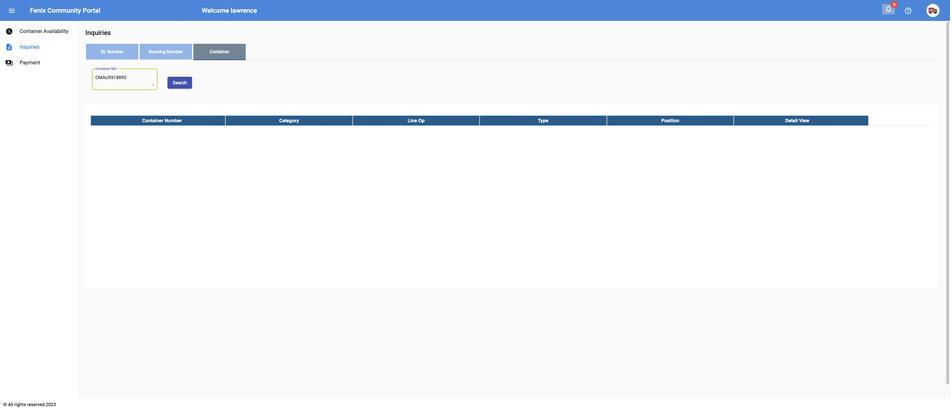 Task type: locate. For each thing, give the bounding box(es) containing it.
0 vertical spatial inquiries
[[85, 29, 111, 37]]

no color image inside help_outline popup button
[[905, 7, 913, 15]]

booking number tab panel
[[85, 61, 939, 288]]

number inside column header
[[165, 118, 182, 123]]

no color image containing help_outline
[[905, 7, 913, 15]]

0 horizontal spatial inquiries
[[20, 44, 40, 50]]

0 horizontal spatial container
[[20, 28, 42, 34]]

2 vertical spatial container
[[142, 118, 164, 123]]

no color image containing menu
[[8, 7, 16, 15]]

no color image containing description
[[5, 43, 13, 51]]

container number
[[142, 118, 182, 123]]

2023
[[46, 403, 56, 408]]

1 no color image from the top
[[5, 28, 13, 35]]

no color image containing notifications_none
[[885, 5, 893, 13]]

inquiries up payment
[[20, 44, 40, 50]]

lawrence
[[231, 7, 257, 14]]

no color image inside menu button
[[8, 7, 16, 15]]

fenix
[[30, 7, 46, 14]]

booking number
[[149, 49, 183, 54]]

help_outline button
[[902, 4, 915, 17]]

no color image for payment
[[5, 59, 13, 67]]

payments
[[5, 59, 13, 67]]

1 vertical spatial no color image
[[5, 59, 13, 67]]

notifications_none button
[[883, 4, 896, 15]]

watch_later
[[5, 28, 13, 35]]

no color image down 'watch_later'
[[5, 43, 13, 51]]

rights
[[14, 403, 26, 408]]

no color image for help_outline popup button
[[905, 7, 913, 15]]

2 horizontal spatial container
[[210, 49, 230, 54]]

type column header
[[480, 116, 607, 126]]

no color image inside navigation
[[5, 43, 13, 51]]

number
[[107, 49, 124, 54], [167, 49, 183, 54], [165, 118, 182, 123]]

position
[[662, 118, 680, 123]]

1 vertical spatial container
[[210, 49, 230, 54]]

community
[[47, 7, 81, 14]]

2 no color image from the top
[[5, 59, 13, 67]]

row
[[91, 116, 934, 126]]

no color image
[[5, 28, 13, 35], [5, 59, 13, 67]]

no color image up 'watch_later'
[[8, 7, 16, 15]]

number for booking number
[[167, 49, 183, 54]]

bl number tab panel
[[85, 61, 939, 288]]

description
[[5, 43, 13, 51]]

©
[[3, 403, 7, 408]]

op
[[419, 118, 425, 123]]

no color image containing payments
[[5, 59, 13, 67]]

line op
[[408, 118, 425, 123]]

no color image left help_outline popup button
[[885, 5, 893, 13]]

category
[[279, 118, 299, 123]]

help_outline
[[905, 7, 913, 15]]

© all rights reserved 2023
[[3, 403, 56, 408]]

notifications_none
[[885, 5, 893, 13]]

navigation
[[0, 21, 79, 71]]

navigation containing watch_later
[[0, 21, 79, 71]]

0 vertical spatial container
[[20, 28, 42, 34]]

1 horizontal spatial container
[[142, 118, 164, 123]]

None text field
[[95, 75, 154, 86]]

number for container number
[[165, 118, 182, 123]]

no color image inside notifications_none popup button
[[885, 5, 893, 13]]

inquiries up bl
[[85, 29, 111, 37]]

container number column header
[[91, 116, 226, 126]]

no color image down description
[[5, 59, 13, 67]]

fenix community portal
[[30, 7, 100, 14]]

1 vertical spatial inquiries
[[20, 44, 40, 50]]

welcome lawrence
[[202, 7, 257, 14]]

container inside column header
[[142, 118, 164, 123]]

line
[[408, 118, 417, 123]]

detail
[[786, 118, 798, 123]]

no color image for notifications_none popup button
[[885, 5, 893, 13]]

all
[[8, 403, 13, 408]]

container inside navigation
[[20, 28, 42, 34]]

booking
[[149, 49, 166, 54]]

category column header
[[226, 116, 353, 126]]

no color image up description
[[5, 28, 13, 35]]

no color image
[[885, 5, 893, 13], [8, 7, 16, 15], [905, 7, 913, 15], [5, 43, 13, 51]]

inquiries
[[85, 29, 111, 37], [20, 44, 40, 50]]

no color image right notifications_none popup button
[[905, 7, 913, 15]]

portal
[[83, 7, 100, 14]]

payment
[[20, 60, 40, 66]]

container for container
[[210, 49, 230, 54]]

inquiries inside navigation
[[20, 44, 40, 50]]

1 horizontal spatial inquiries
[[85, 29, 111, 37]]

no color image containing watch_later
[[5, 28, 13, 35]]

container
[[20, 28, 42, 34], [210, 49, 230, 54], [142, 118, 164, 123]]

reserved
[[27, 403, 45, 408]]

0 vertical spatial no color image
[[5, 28, 13, 35]]



Task type: describe. For each thing, give the bounding box(es) containing it.
detail view column header
[[734, 116, 869, 126]]

menu
[[8, 7, 16, 15]]

row containing container number
[[91, 116, 934, 126]]

detail view
[[786, 118, 810, 123]]

number for bl number
[[107, 49, 124, 54]]

container for container availability
[[20, 28, 42, 34]]

bl number
[[101, 49, 124, 54]]

no color image for container availability
[[5, 28, 13, 35]]

search
[[173, 80, 187, 85]]

line op column header
[[353, 116, 480, 126]]

welcome
[[202, 7, 229, 14]]

no color image for menu button
[[8, 7, 16, 15]]

availability
[[43, 28, 68, 34]]

bl
[[101, 49, 106, 54]]

position column header
[[607, 116, 734, 126]]

menu button
[[5, 4, 18, 17]]

search button
[[168, 77, 192, 89]]

type
[[538, 118, 549, 123]]

container availability
[[20, 28, 68, 34]]

view
[[800, 118, 810, 123]]

container for container number
[[142, 118, 164, 123]]



Task type: vqa. For each thing, say whether or not it's contained in the screenshot.
10:00- at the left of page
no



